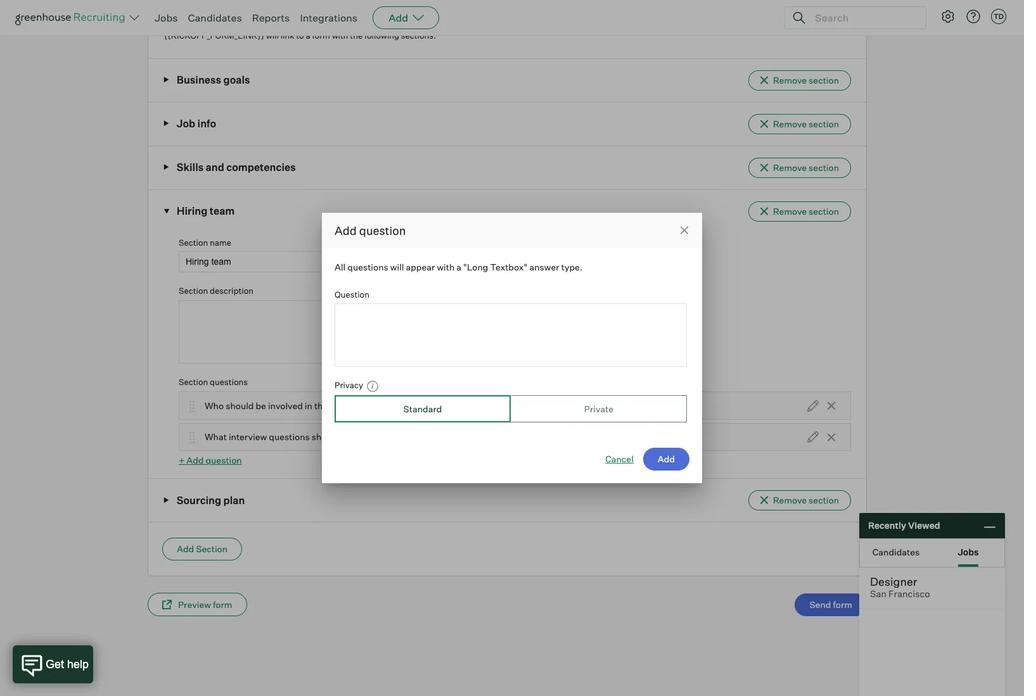 Task type: vqa. For each thing, say whether or not it's contained in the screenshot.
first Remove from the bottom of the page
yes



Task type: locate. For each thing, give the bounding box(es) containing it.
who
[[205, 400, 224, 411]]

1 vertical spatial be
[[342, 432, 352, 443]]

the right in
[[314, 400, 328, 411]]

interview
[[330, 400, 368, 411], [229, 432, 267, 443]]

1 vertical spatial a
[[456, 261, 461, 272]]

1 vertical spatial the
[[314, 400, 328, 411]]

remove section for business goals
[[773, 75, 839, 85]]

remove for business goals
[[773, 75, 807, 85]]

► left the business
[[163, 76, 169, 84]]

0 vertical spatial competencies
[[226, 161, 296, 174]]

section
[[179, 238, 208, 248], [179, 286, 208, 296], [179, 377, 208, 387], [196, 544, 228, 555]]

1 vertical spatial interview
[[229, 432, 267, 443]]

reports link
[[252, 11, 290, 24]]

0 vertical spatial question
[[359, 223, 406, 237]]

0 vertical spatial questions
[[347, 261, 388, 272]]

0 horizontal spatial be
[[256, 400, 266, 411]]

questions for all
[[347, 261, 388, 272]]

integrations link
[[300, 11, 357, 24]]

section left name
[[179, 238, 208, 248]]

competencies up team
[[226, 161, 296, 174]]

add section button
[[162, 538, 242, 561]]

skills
[[177, 161, 204, 174]]

1 horizontal spatial and
[[453, 400, 469, 411]]

remove section button for skills and competencies
[[748, 158, 851, 178]]

edit image
[[807, 432, 819, 443]]

section down sourcing plan
[[196, 544, 228, 555]]

0 vertical spatial interview
[[330, 400, 368, 411]]

form right 'preview'
[[213, 599, 232, 610]]

questions inside "add question" dialog
[[347, 261, 388, 272]]

1 horizontal spatial competencies
[[493, 400, 551, 411]]

privacy
[[335, 380, 363, 390]]

questions
[[347, 261, 388, 272], [210, 377, 248, 387], [269, 432, 310, 443]]

1 vertical spatial with
[[437, 261, 455, 272]]

edit image
[[807, 400, 819, 412]]

0 horizontal spatial form
[[213, 599, 232, 610]]

remove
[[773, 75, 807, 85], [773, 118, 807, 129], [773, 162, 807, 173], [773, 206, 807, 217], [773, 495, 807, 506]]

should left "they"
[[553, 400, 581, 411]]

following
[[364, 31, 399, 41]]

add right +
[[186, 455, 204, 466]]

interview down privacy
[[330, 400, 368, 411]]

the left 'following'
[[350, 31, 363, 41]]

0 horizontal spatial will
[[266, 31, 279, 41]]

jobs link
[[155, 11, 178, 24]]

3 remove from the top
[[773, 162, 807, 173]]

0 vertical spatial and
[[206, 161, 224, 174]]

1 horizontal spatial the
[[350, 31, 363, 41]]

who should be involved in the interview process for this role and what competencies should they assess?
[[205, 400, 636, 411]]

interview right what
[[229, 432, 267, 443]]

1 vertical spatial question
[[206, 455, 242, 466]]

0 horizontal spatial with
[[332, 31, 348, 41]]

with
[[332, 31, 348, 41], [437, 261, 455, 272]]

skills and competencies
[[177, 161, 296, 174]]

1 vertical spatial will
[[390, 261, 404, 272]]

► for job info
[[163, 120, 169, 127]]

1 horizontal spatial be
[[342, 432, 352, 443]]

marking this question private will allow only job admins and site admins with "private" permissions to see hiring manager answers. image
[[366, 380, 379, 393]]

0 horizontal spatial a
[[306, 31, 310, 41]]

add
[[389, 11, 408, 24], [335, 223, 357, 237], [658, 454, 675, 465], [186, 455, 204, 466], [177, 544, 194, 555]]

0 horizontal spatial question
[[206, 455, 242, 466]]

business
[[177, 74, 221, 86]]

team
[[210, 205, 235, 217]]

should
[[226, 400, 254, 411], [553, 400, 581, 411], [312, 432, 340, 443]]

section for section description
[[179, 286, 208, 296]]

private option
[[511, 395, 687, 423]]

►
[[163, 76, 169, 84], [163, 120, 169, 127], [163, 164, 169, 171], [163, 497, 169, 504]]

add up 'following'
[[389, 11, 408, 24]]

job info
[[177, 117, 216, 130]]

all questions will appear with a "long textbox" answer type.
[[335, 261, 582, 272]]

td button
[[989, 6, 1009, 27]]

add question
[[335, 223, 406, 237]]

0 horizontal spatial interview
[[229, 432, 267, 443]]

1 horizontal spatial question
[[359, 223, 406, 237]]

section for business goals
[[809, 75, 839, 85]]

5 remove from the top
[[773, 495, 807, 506]]

cancel link
[[605, 453, 634, 466]]

competencies right what
[[493, 400, 551, 411]]

be left covered?
[[342, 432, 352, 443]]

recently viewed
[[868, 520, 940, 531]]

remove section
[[773, 75, 839, 85], [773, 118, 839, 129], [773, 162, 839, 173], [773, 206, 839, 217], [773, 495, 839, 506]]

should down in
[[312, 432, 340, 443]]

0 vertical spatial with
[[332, 31, 348, 41]]

Section description text field
[[179, 300, 507, 364]]

preview form
[[178, 599, 232, 610]]

remove section button for job info
[[748, 114, 851, 134]]

1 horizontal spatial questions
[[269, 432, 310, 443]]

section up who
[[179, 377, 208, 387]]

2 horizontal spatial form
[[833, 599, 852, 610]]

remove section button for business goals
[[748, 70, 851, 91]]

section for section questions
[[179, 377, 208, 387]]

1 remove from the top
[[773, 75, 807, 85]]

section left description at top
[[179, 286, 208, 296]]

remove section button
[[748, 70, 851, 91], [748, 114, 851, 134], [748, 158, 851, 178], [748, 201, 851, 222], [748, 491, 851, 511]]

name
[[210, 238, 231, 248]]

question down what
[[206, 455, 242, 466]]

+ add question link
[[179, 455, 242, 466]]

a
[[306, 31, 310, 41], [456, 261, 461, 272]]

what interview questions should be covered?
[[205, 432, 392, 443]]

add question dialog
[[322, 213, 702, 484]]

add section
[[177, 544, 228, 555]]

add button
[[643, 448, 689, 471]]

be left involved
[[256, 400, 266, 411]]

Search text field
[[812, 9, 914, 27]]

form for preview form
[[213, 599, 232, 610]]

4 section from the top
[[809, 206, 839, 217]]

competencies
[[226, 161, 296, 174], [493, 400, 551, 411]]

3 section from the top
[[809, 162, 839, 173]]

will
[[266, 31, 279, 41], [390, 261, 404, 272]]

0 vertical spatial jobs
[[155, 11, 178, 24]]

2 remove section button from the top
[[748, 114, 851, 134]]

and
[[206, 161, 224, 174], [453, 400, 469, 411]]

what
[[205, 432, 227, 443]]

candidates link
[[188, 11, 242, 24]]

questions up who
[[210, 377, 248, 387]]

will left appear
[[390, 261, 404, 272]]

1 section from the top
[[809, 75, 839, 85]]

0 horizontal spatial and
[[206, 161, 224, 174]]

4 ► from the top
[[163, 497, 169, 504]]

questions right the "all"
[[347, 261, 388, 272]]

2 section from the top
[[809, 118, 839, 129]]

reports
[[252, 11, 290, 24]]

"long
[[463, 261, 488, 272]]

1 vertical spatial jobs
[[958, 547, 979, 557]]

section questions
[[179, 377, 248, 387]]

1 horizontal spatial form
[[312, 31, 330, 41]]

should right who
[[226, 400, 254, 411]]

the
[[350, 31, 363, 41], [314, 400, 328, 411]]

a left "long
[[456, 261, 461, 272]]

4 remove section from the top
[[773, 206, 839, 217]]

assess?
[[603, 400, 636, 411]]

2 ► from the top
[[163, 120, 169, 127]]

1 remove section button from the top
[[748, 70, 851, 91]]

form down integrations
[[312, 31, 330, 41]]

link
[[280, 31, 294, 41]]

and right skills
[[206, 161, 224, 174]]

{{kickoff_form_link}} will link to a form with the following sections:
[[164, 31, 436, 41]]

1 ► from the top
[[163, 76, 169, 84]]

0 horizontal spatial should
[[226, 400, 254, 411]]

0 vertical spatial will
[[266, 31, 279, 41]]

question
[[359, 223, 406, 237], [206, 455, 242, 466]]

► left job
[[163, 120, 169, 127]]

will left link
[[266, 31, 279, 41]]

3 remove section button from the top
[[748, 158, 851, 178]]

0 horizontal spatial competencies
[[226, 161, 296, 174]]

2 remove from the top
[[773, 118, 807, 129]]

with down integrations
[[332, 31, 348, 41]]

3 ► from the top
[[163, 164, 169, 171]]

1 remove section from the top
[[773, 75, 839, 85]]

they
[[583, 400, 602, 411]]

question up the section name text box
[[359, 223, 406, 237]]

5 remove section button from the top
[[748, 491, 851, 511]]

0 horizontal spatial questions
[[210, 377, 248, 387]]

questions down involved
[[269, 432, 310, 443]]

send form
[[809, 599, 852, 610]]

all
[[335, 261, 346, 272]]

1 horizontal spatial will
[[390, 261, 404, 272]]

with right appear
[[437, 261, 455, 272]]

form
[[312, 31, 330, 41], [213, 599, 232, 610], [833, 599, 852, 610]]

section
[[809, 75, 839, 85], [809, 118, 839, 129], [809, 162, 839, 173], [809, 206, 839, 217], [809, 495, 839, 506]]

5 section from the top
[[809, 495, 839, 506]]

2 horizontal spatial questions
[[347, 261, 388, 272]]

marking this question private will allow only job admins and site admins with "private" permissions to see hiring manager answers. element
[[363, 380, 379, 393]]

3 remove section from the top
[[773, 162, 839, 173]]

private
[[584, 404, 613, 414]]

Question text field
[[335, 304, 687, 367]]

1 vertical spatial questions
[[210, 377, 248, 387]]

td
[[994, 12, 1004, 21]]

► left skills
[[163, 164, 169, 171]]

1 horizontal spatial a
[[456, 261, 461, 272]]

remove section for job info
[[773, 118, 839, 129]]

form right send at bottom
[[833, 599, 852, 610]]

be
[[256, 400, 266, 411], [342, 432, 352, 443]]

and right role at bottom left
[[453, 400, 469, 411]]

jobs
[[155, 11, 178, 24], [958, 547, 979, 557]]

a right to
[[306, 31, 310, 41]]

5 remove section from the top
[[773, 495, 839, 506]]

2 remove section from the top
[[773, 118, 839, 129]]

1 horizontal spatial with
[[437, 261, 455, 272]]

2 vertical spatial questions
[[269, 432, 310, 443]]

form for send form
[[833, 599, 852, 610]]

0 vertical spatial a
[[306, 31, 310, 41]]

1 horizontal spatial interview
[[330, 400, 368, 411]]

► left sourcing
[[163, 497, 169, 504]]

designer
[[870, 575, 917, 589]]

section description
[[179, 286, 253, 296]]



Task type: describe. For each thing, give the bounding box(es) containing it.
add down sourcing
[[177, 544, 194, 555]]

standard
[[403, 404, 442, 414]]

sections:
[[401, 31, 436, 41]]

0 vertical spatial be
[[256, 400, 266, 411]]

0 vertical spatial the
[[350, 31, 363, 41]]

greenhouse recruiting image
[[15, 10, 129, 25]]

Section name text field
[[179, 252, 507, 273]]

4 remove from the top
[[773, 206, 807, 217]]

send form button
[[795, 594, 867, 617]]

2 horizontal spatial should
[[553, 400, 581, 411]]

preview
[[178, 599, 211, 610]]

what
[[471, 400, 491, 411]]

info
[[197, 117, 216, 130]]

remove for sourcing plan
[[773, 495, 807, 506]]

0 horizontal spatial the
[[314, 400, 328, 411]]

add inside popup button
[[389, 11, 408, 24]]

textbox"
[[490, 261, 528, 272]]

designer san francisco
[[870, 575, 930, 600]]

for
[[405, 400, 416, 411]]

question
[[335, 289, 369, 299]]

covered?
[[354, 432, 392, 443]]

0 horizontal spatial jobs
[[155, 11, 178, 24]]

recently
[[868, 520, 906, 531]]

in
[[305, 400, 312, 411]]

section name
[[179, 238, 231, 248]]

configure image
[[940, 9, 956, 24]]

► for business goals
[[163, 76, 169, 84]]

description
[[210, 286, 253, 296]]

section for job info
[[809, 118, 839, 129]]

plan
[[223, 494, 245, 507]]

standard option
[[335, 395, 511, 423]]

with inside "add question" dialog
[[437, 261, 455, 272]]

section for section name
[[179, 238, 208, 248]]

preview form button
[[148, 593, 247, 617]]

td button
[[991, 9, 1006, 24]]

involved
[[268, 400, 303, 411]]

job
[[177, 117, 195, 130]]

appear
[[406, 261, 435, 272]]

+
[[179, 455, 185, 466]]

remove for job info
[[773, 118, 807, 129]]

section for skills and competencies
[[809, 162, 839, 173]]

will inside "add question" dialog
[[390, 261, 404, 272]]

section inside button
[[196, 544, 228, 555]]

add right cancel
[[658, 454, 675, 465]]

+ add question
[[179, 455, 242, 466]]

integrations
[[300, 11, 357, 24]]

sourcing
[[177, 494, 221, 507]]

role
[[435, 400, 451, 411]]

remove section button for sourcing plan
[[748, 491, 851, 511]]

answer
[[529, 261, 559, 272]]

type.
[[561, 261, 582, 272]]

questions for section
[[210, 377, 248, 387]]

► for skills and competencies
[[163, 164, 169, 171]]

sourcing plan
[[177, 494, 245, 507]]

a inside dialog
[[456, 261, 461, 272]]

1 horizontal spatial jobs
[[958, 547, 979, 557]]

send
[[809, 599, 831, 610]]

remove section for skills and competencies
[[773, 162, 839, 173]]

1 horizontal spatial should
[[312, 432, 340, 443]]

1 vertical spatial competencies
[[493, 400, 551, 411]]

viewed
[[908, 520, 940, 531]]

{{kickoff_form_link}}
[[164, 31, 264, 41]]

remove for skills and competencies
[[773, 162, 807, 173]]

4 remove section button from the top
[[748, 201, 851, 222]]

add button
[[373, 6, 439, 29]]

remove section for sourcing plan
[[773, 495, 839, 506]]

hiring
[[177, 205, 207, 217]]

add up the section name text box
[[335, 223, 357, 237]]

1 vertical spatial and
[[453, 400, 469, 411]]

san
[[870, 589, 887, 600]]

question inside dialog
[[359, 223, 406, 237]]

to
[[296, 31, 304, 41]]

this
[[418, 400, 433, 411]]

hiring team
[[177, 205, 235, 217]]

business goals
[[177, 74, 250, 86]]

candidates
[[188, 11, 242, 24]]

process
[[370, 400, 403, 411]]

francisco
[[888, 589, 930, 600]]

► for sourcing plan
[[163, 497, 169, 504]]

cancel
[[605, 454, 634, 465]]

goals
[[223, 74, 250, 86]]

section for sourcing plan
[[809, 495, 839, 506]]



